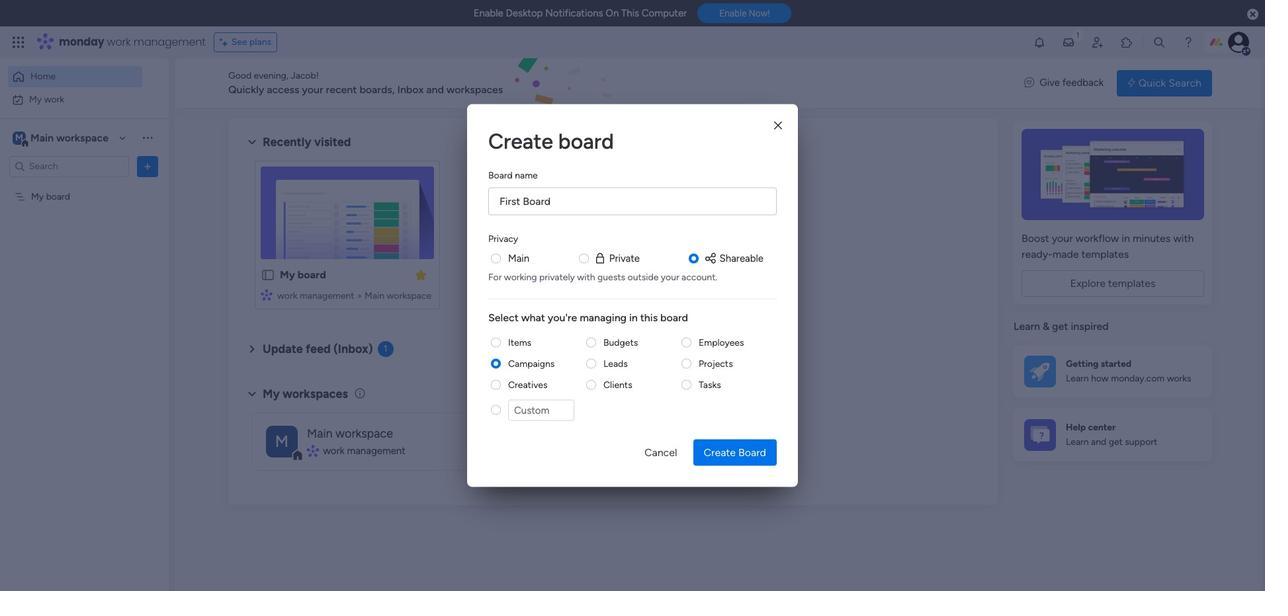 Task type: describe. For each thing, give the bounding box(es) containing it.
privacy
[[488, 233, 518, 244]]

close recently visited image
[[244, 134, 260, 150]]

main inside privacy element
[[508, 252, 529, 264]]

apps image
[[1120, 36, 1133, 49]]

enable for enable now!
[[719, 8, 747, 19]]

remove from favorites image
[[414, 268, 427, 282]]

workspace selection element
[[13, 130, 111, 147]]

component image
[[261, 289, 273, 301]]

this
[[621, 7, 639, 19]]

my right close my workspaces "icon"
[[263, 387, 280, 401]]

privately
[[539, 271, 575, 283]]

recent
[[326, 83, 357, 96]]

enable now!
[[719, 8, 770, 19]]

select what you're managing in this board option group
[[488, 336, 777, 429]]

home button
[[8, 66, 142, 87]]

jacob simon image
[[1228, 32, 1249, 53]]

select
[[488, 311, 519, 324]]

your inside boost your workflow in minutes with ready-made templates
[[1052, 232, 1073, 245]]

&
[[1043, 320, 1050, 333]]

guests
[[598, 271, 625, 283]]

for working privately with guests outside your account.
[[488, 271, 717, 283]]

create board
[[704, 446, 766, 459]]

management for work management
[[347, 445, 406, 457]]

cancel button
[[634, 440, 688, 466]]

quick search button
[[1117, 70, 1212, 96]]

my inside list box
[[31, 191, 44, 202]]

getting started learn how monday.com works
[[1066, 358, 1191, 385]]

quick search
[[1139, 76, 1202, 89]]

budgets
[[603, 337, 638, 348]]

main right the >
[[365, 290, 384, 302]]

templates inside button
[[1108, 277, 1156, 290]]

home
[[30, 71, 56, 82]]

good
[[228, 70, 251, 81]]

1 image
[[1072, 27, 1084, 42]]

plans
[[249, 36, 271, 48]]

getting started element
[[1014, 345, 1212, 398]]

management for work management > main workspace
[[300, 290, 354, 302]]

help center element
[[1014, 409, 1212, 462]]

explore templates
[[1070, 277, 1156, 290]]

workspace inside workspace selection element
[[56, 131, 109, 144]]

1
[[384, 343, 387, 355]]

board inside heading
[[660, 311, 688, 324]]

component image
[[307, 445, 318, 457]]

workflow
[[1076, 232, 1119, 245]]

jacob!
[[291, 70, 319, 81]]

inbox image
[[1062, 36, 1075, 49]]

desktop
[[506, 7, 543, 19]]

account.
[[682, 271, 717, 283]]

good evening, jacob! quickly access your recent boards, inbox and workspaces
[[228, 70, 503, 96]]

items
[[508, 337, 531, 348]]

in inside boost your workflow in minutes with ready-made templates
[[1122, 232, 1130, 245]]

privacy element
[[488, 251, 777, 283]]

now!
[[749, 8, 770, 19]]

works
[[1167, 373, 1191, 385]]

create for create board
[[704, 446, 736, 459]]

my workspaces
[[263, 387, 348, 401]]

quickly
[[228, 83, 264, 96]]

recently visited
[[263, 135, 351, 150]]

how
[[1091, 373, 1109, 385]]

my inside "button"
[[29, 94, 42, 105]]

computer
[[642, 7, 687, 19]]

work management > main workspace
[[277, 290, 432, 302]]

learn for help
[[1066, 437, 1089, 448]]

clients
[[603, 379, 632, 390]]

cancel
[[644, 446, 677, 459]]

board name heading
[[488, 168, 538, 182]]

templates inside boost your workflow in minutes with ready-made templates
[[1082, 248, 1129, 261]]

see plans
[[231, 36, 271, 48]]

enable now! button
[[698, 3, 792, 23]]

help
[[1066, 422, 1086, 433]]

1 horizontal spatial my board
[[280, 269, 326, 281]]

explore templates button
[[1022, 271, 1204, 297]]

notifications
[[545, 7, 603, 19]]

Board name field
[[488, 188, 777, 215]]

leads
[[603, 358, 628, 369]]

main workspace inside workspace selection element
[[30, 131, 109, 144]]

minutes
[[1133, 232, 1171, 245]]

and inside "good evening, jacob! quickly access your recent boards, inbox and workspaces"
[[426, 83, 444, 96]]

for
[[488, 271, 502, 283]]

boards,
[[360, 83, 395, 96]]

(inbox)
[[333, 342, 373, 357]]

name
[[515, 170, 538, 181]]

main up component icon
[[307, 427, 333, 441]]

board inside heading
[[488, 170, 513, 181]]

select what you're managing in this board
[[488, 311, 688, 324]]

close image
[[774, 120, 782, 130]]

v2 user feedback image
[[1024, 76, 1034, 90]]

enable for enable desktop notifications on this computer
[[474, 7, 503, 19]]

you're
[[548, 311, 577, 324]]

managing
[[580, 311, 627, 324]]

my work
[[29, 94, 64, 105]]

workspace image
[[266, 426, 298, 458]]

feedback
[[1062, 77, 1104, 89]]

inspired
[[1071, 320, 1109, 333]]

notifications image
[[1033, 36, 1046, 49]]

help image
[[1182, 36, 1195, 49]]

learn & get inspired
[[1014, 320, 1109, 333]]

ready-
[[1022, 248, 1053, 261]]

main button
[[508, 251, 529, 266]]

2 vertical spatial workspace
[[335, 427, 393, 441]]

inbox
[[397, 83, 424, 96]]

what
[[521, 311, 545, 324]]

update feed (inbox)
[[263, 342, 373, 357]]

shareable button
[[704, 251, 764, 266]]

Search in workspace field
[[28, 159, 110, 174]]

evening,
[[254, 70, 288, 81]]

select product image
[[12, 36, 25, 49]]

m for workspace image
[[15, 132, 23, 143]]

working
[[504, 271, 537, 283]]

private button
[[593, 251, 640, 266]]



Task type: locate. For each thing, give the bounding box(es) containing it.
create inside heading
[[488, 129, 553, 154]]

1 vertical spatial create
[[704, 446, 736, 459]]

privacy heading
[[488, 232, 518, 246]]

0 horizontal spatial my board
[[31, 191, 70, 202]]

give
[[1040, 77, 1060, 89]]

my board
[[31, 191, 70, 202], [280, 269, 326, 281]]

in left this
[[629, 311, 638, 324]]

learn down help
[[1066, 437, 1089, 448]]

this
[[640, 311, 658, 324]]

create board heading
[[488, 125, 777, 157]]

create up name
[[488, 129, 553, 154]]

my work button
[[8, 89, 142, 110]]

create board
[[488, 129, 614, 154]]

work right monday
[[107, 34, 131, 50]]

0 vertical spatial main workspace
[[30, 131, 109, 144]]

0 horizontal spatial create
[[488, 129, 553, 154]]

my down search in workspace 'field' on the left
[[31, 191, 44, 202]]

0 vertical spatial templates
[[1082, 248, 1129, 261]]

main up working
[[508, 252, 529, 264]]

my board inside list box
[[31, 191, 70, 202]]

your down jacob!
[[302, 83, 323, 96]]

workspace image
[[13, 131, 26, 145]]

1 vertical spatial workspaces
[[283, 387, 348, 401]]

main
[[30, 131, 54, 144], [508, 252, 529, 264], [365, 290, 384, 302], [307, 427, 333, 441]]

0 horizontal spatial in
[[629, 311, 638, 324]]

give feedback
[[1040, 77, 1104, 89]]

1 vertical spatial get
[[1109, 437, 1123, 448]]

2 vertical spatial your
[[661, 271, 679, 283]]

creatives
[[508, 379, 547, 390]]

0 horizontal spatial m
[[15, 132, 23, 143]]

my right public board icon
[[280, 269, 295, 281]]

1 vertical spatial m
[[275, 432, 289, 451]]

create board button
[[693, 440, 777, 466]]

workspace up search in workspace 'field' on the left
[[56, 131, 109, 144]]

explore
[[1070, 277, 1106, 290]]

create right cancel
[[704, 446, 736, 459]]

0 vertical spatial in
[[1122, 232, 1130, 245]]

tasks
[[699, 379, 721, 390]]

feed
[[306, 342, 331, 357]]

0 horizontal spatial enable
[[474, 7, 503, 19]]

1 horizontal spatial your
[[661, 271, 679, 283]]

learn inside getting started learn how monday.com works
[[1066, 373, 1089, 385]]

and inside help center learn and get support
[[1091, 437, 1106, 448]]

0 vertical spatial learn
[[1014, 320, 1040, 333]]

my
[[29, 94, 42, 105], [31, 191, 44, 202], [280, 269, 295, 281], [263, 387, 280, 401]]

1 horizontal spatial workspaces
[[446, 83, 503, 96]]

1 vertical spatial your
[[1052, 232, 1073, 245]]

0 horizontal spatial board
[[488, 170, 513, 181]]

get inside help center learn and get support
[[1109, 437, 1123, 448]]

Custom field
[[508, 400, 574, 421]]

management
[[133, 34, 206, 50], [300, 290, 354, 302], [347, 445, 406, 457]]

1 horizontal spatial main workspace
[[307, 427, 393, 441]]

public board image
[[261, 268, 275, 283]]

0 vertical spatial board
[[488, 170, 513, 181]]

started
[[1101, 358, 1132, 370]]

help center learn and get support
[[1066, 422, 1157, 448]]

board inside button
[[738, 446, 766, 459]]

create inside button
[[704, 446, 736, 459]]

learn inside help center learn and get support
[[1066, 437, 1089, 448]]

get down center
[[1109, 437, 1123, 448]]

with inside privacy element
[[577, 271, 595, 283]]

and
[[426, 83, 444, 96], [1091, 437, 1106, 448]]

1 horizontal spatial board
[[738, 446, 766, 459]]

1 vertical spatial and
[[1091, 437, 1106, 448]]

boost
[[1022, 232, 1049, 245]]

board name
[[488, 170, 538, 181]]

1 horizontal spatial get
[[1109, 437, 1123, 448]]

main right workspace image
[[30, 131, 54, 144]]

and right inbox
[[426, 83, 444, 96]]

your right outside
[[661, 271, 679, 283]]

2 vertical spatial management
[[347, 445, 406, 457]]

workspace
[[56, 131, 109, 144], [387, 290, 432, 302], [335, 427, 393, 441]]

enable inside button
[[719, 8, 747, 19]]

monday work management
[[59, 34, 206, 50]]

private
[[609, 252, 640, 264]]

board inside heading
[[558, 129, 614, 154]]

0 vertical spatial workspaces
[[446, 83, 503, 96]]

1 vertical spatial templates
[[1108, 277, 1156, 290]]

option
[[0, 185, 169, 187]]

templates right explore
[[1108, 277, 1156, 290]]

close my workspaces image
[[244, 386, 260, 402]]

workspaces
[[446, 83, 503, 96], [283, 387, 348, 401]]

projects
[[699, 358, 733, 369]]

see
[[231, 36, 247, 48]]

get right &
[[1052, 320, 1068, 333]]

enable left desktop
[[474, 7, 503, 19]]

1 horizontal spatial m
[[275, 432, 289, 451]]

select what you're managing in this board heading
[[488, 310, 777, 326]]

your up made
[[1052, 232, 1073, 245]]

work inside "button"
[[44, 94, 64, 105]]

monday.com
[[1111, 373, 1165, 385]]

templates down "workflow"
[[1082, 248, 1129, 261]]

enable left 'now!'
[[719, 8, 747, 19]]

0 vertical spatial create
[[488, 129, 553, 154]]

enable desktop notifications on this computer
[[474, 7, 687, 19]]

1 vertical spatial management
[[300, 290, 354, 302]]

1 horizontal spatial create
[[704, 446, 736, 459]]

with left guests at the left top of the page
[[577, 271, 595, 283]]

1 vertical spatial in
[[629, 311, 638, 324]]

m for workspace icon on the left of page
[[275, 432, 289, 451]]

0 horizontal spatial your
[[302, 83, 323, 96]]

1 vertical spatial learn
[[1066, 373, 1089, 385]]

visited
[[314, 135, 351, 150]]

boost your workflow in minutes with ready-made templates
[[1022, 232, 1194, 261]]

1 vertical spatial main workspace
[[307, 427, 393, 441]]

shareable
[[720, 252, 764, 264]]

access
[[267, 83, 299, 96]]

0 horizontal spatial and
[[426, 83, 444, 96]]

main workspace up search in workspace 'field' on the left
[[30, 131, 109, 144]]

recently
[[263, 135, 311, 150]]

0 vertical spatial m
[[15, 132, 23, 143]]

work management
[[323, 445, 406, 457]]

dapulse close image
[[1247, 8, 1258, 21]]

board
[[488, 170, 513, 181], [738, 446, 766, 459]]

your
[[302, 83, 323, 96], [1052, 232, 1073, 245], [661, 271, 679, 283]]

work
[[107, 34, 131, 50], [44, 94, 64, 105], [277, 290, 297, 302], [323, 445, 345, 457]]

learn left &
[[1014, 320, 1040, 333]]

search
[[1169, 76, 1202, 89]]

work right component image
[[277, 290, 297, 302]]

quick
[[1139, 76, 1166, 89]]

>
[[357, 290, 362, 302]]

0 vertical spatial workspace
[[56, 131, 109, 144]]

search everything image
[[1153, 36, 1166, 49]]

on
[[606, 7, 619, 19]]

1 horizontal spatial with
[[1173, 232, 1194, 245]]

with
[[1173, 232, 1194, 245], [577, 271, 595, 283]]

main inside workspace selection element
[[30, 131, 54, 144]]

2 vertical spatial learn
[[1066, 437, 1089, 448]]

made
[[1053, 248, 1079, 261]]

with right the minutes
[[1173, 232, 1194, 245]]

center
[[1088, 422, 1116, 433]]

monday
[[59, 34, 104, 50]]

1 vertical spatial board
[[738, 446, 766, 459]]

workspace up work management
[[335, 427, 393, 441]]

1 vertical spatial with
[[577, 271, 595, 283]]

main workspace
[[30, 131, 109, 144], [307, 427, 393, 441]]

1 horizontal spatial and
[[1091, 437, 1106, 448]]

board inside list box
[[46, 191, 70, 202]]

employees
[[699, 337, 744, 348]]

1 horizontal spatial in
[[1122, 232, 1130, 245]]

your inside "good evening, jacob! quickly access your recent boards, inbox and workspaces"
[[302, 83, 323, 96]]

main workspace up work management
[[307, 427, 393, 441]]

learn down getting
[[1066, 373, 1089, 385]]

work right component icon
[[323, 445, 345, 457]]

work down home
[[44, 94, 64, 105]]

invite members image
[[1091, 36, 1104, 49]]

my board down search in workspace 'field' on the left
[[31, 191, 70, 202]]

workspace down remove from favorites icon at the left top of the page
[[387, 290, 432, 302]]

0 vertical spatial my board
[[31, 191, 70, 202]]

create for create board
[[488, 129, 553, 154]]

workspaces right inbox
[[446, 83, 503, 96]]

m inside workspace icon
[[275, 432, 289, 451]]

get
[[1052, 320, 1068, 333], [1109, 437, 1123, 448]]

support
[[1125, 437, 1157, 448]]

1 vertical spatial my board
[[280, 269, 326, 281]]

enable
[[474, 7, 503, 19], [719, 8, 747, 19]]

create
[[488, 129, 553, 154], [704, 446, 736, 459]]

0 vertical spatial with
[[1173, 232, 1194, 245]]

in inside heading
[[629, 311, 638, 324]]

my down home
[[29, 94, 42, 105]]

and down center
[[1091, 437, 1106, 448]]

0 vertical spatial management
[[133, 34, 206, 50]]

0 horizontal spatial workspaces
[[283, 387, 348, 401]]

with inside boost your workflow in minutes with ready-made templates
[[1173, 232, 1194, 245]]

outside
[[628, 271, 659, 283]]

in left the minutes
[[1122, 232, 1130, 245]]

getting
[[1066, 358, 1099, 370]]

m
[[15, 132, 23, 143], [275, 432, 289, 451]]

0 vertical spatial your
[[302, 83, 323, 96]]

my board list box
[[0, 183, 169, 386]]

m inside workspace image
[[15, 132, 23, 143]]

my board right public board icon
[[280, 269, 326, 281]]

templates image image
[[1026, 129, 1200, 220]]

open update feed (inbox) image
[[244, 341, 260, 357]]

v2 bolt switch image
[[1128, 76, 1135, 90]]

see plans button
[[214, 32, 277, 52]]

0 horizontal spatial with
[[577, 271, 595, 283]]

1 horizontal spatial enable
[[719, 8, 747, 19]]

update
[[263, 342, 303, 357]]

workspaces inside "good evening, jacob! quickly access your recent boards, inbox and workspaces"
[[446, 83, 503, 96]]

1 vertical spatial workspace
[[387, 290, 432, 302]]

your inside privacy element
[[661, 271, 679, 283]]

0 vertical spatial get
[[1052, 320, 1068, 333]]

learn for getting
[[1066, 373, 1089, 385]]

workspaces down update feed (inbox)
[[283, 387, 348, 401]]

campaigns
[[508, 358, 555, 369]]

0 horizontal spatial get
[[1052, 320, 1068, 333]]

0 vertical spatial and
[[426, 83, 444, 96]]

0 horizontal spatial main workspace
[[30, 131, 109, 144]]

2 horizontal spatial your
[[1052, 232, 1073, 245]]



Task type: vqa. For each thing, say whether or not it's contained in the screenshot.
search box
no



